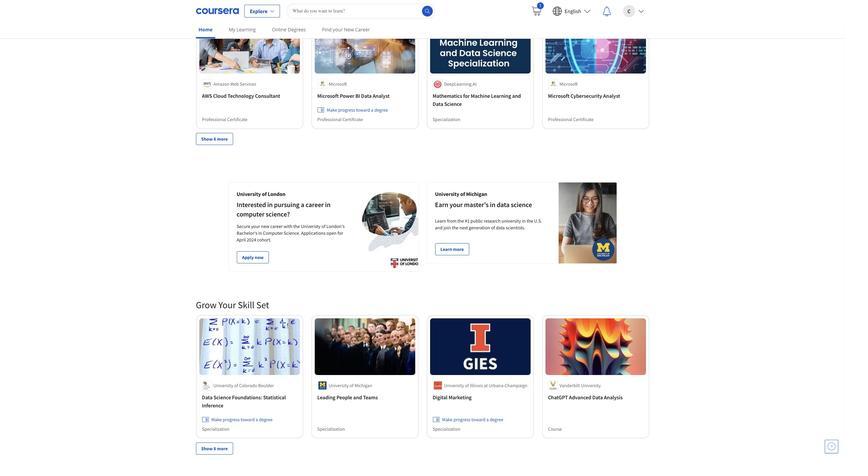 Task type: vqa. For each thing, say whether or not it's contained in the screenshot.
Physical Science And Engineering on the top
no



Task type: describe. For each thing, give the bounding box(es) containing it.
inference
[[202, 402, 223, 409]]

learn for learn more
[[441, 246, 452, 252]]

make progress toward a degree for foundations:
[[211, 417, 273, 423]]

of inside secure your new career with the univeristy of london's bachelor's in computer science. applications open for april 2024 cohort.
[[322, 223, 326, 230]]

2 analyst from the left
[[603, 93, 620, 99]]

university up people
[[329, 383, 349, 389]]

english button
[[547, 0, 596, 22]]

bachelor's
[[237, 230, 257, 236]]

london
[[268, 191, 286, 197]]

now
[[255, 255, 264, 261]]

data right "bi"
[[361, 93, 372, 99]]

technology
[[228, 93, 254, 99]]

a for data science foundations: statistical inference
[[256, 417, 258, 423]]

colorado
[[239, 383, 257, 389]]

specialization inside new on coursera collection element
[[433, 117, 460, 123]]

statistical
[[263, 394, 286, 401]]

microsoft cybersecurity analyst
[[548, 93, 620, 99]]

earn your master's in data science link
[[435, 201, 532, 209]]

master's
[[464, 201, 489, 209]]

progress for foundations:
[[223, 417, 240, 423]]

microsoft power bi data analyst
[[317, 93, 390, 99]]

bi
[[355, 93, 360, 99]]

explore
[[250, 8, 268, 14]]

data inside mathematics for machine learning and data science
[[433, 101, 443, 107]]

cloud
[[213, 93, 227, 99]]

u.s.
[[534, 218, 542, 224]]

michigan for university of michigan
[[355, 383, 372, 389]]

show 8 more button for aws cloud technology consultant
[[196, 133, 233, 145]]

from
[[447, 218, 457, 224]]

home
[[199, 26, 213, 33]]

specialization down digital marketing
[[433, 426, 460, 432]]

find your new career link
[[319, 22, 373, 37]]

in up london's
[[325, 201, 331, 209]]

join
[[444, 225, 451, 231]]

apply
[[242, 255, 254, 261]]

in inside learn from the #1 public research university in the u.s. and join the next generation of data scientists.
[[522, 218, 526, 224]]

specialization down inference
[[202, 426, 230, 432]]

vanderbilt university
[[560, 383, 601, 389]]

mathematics for machine learning and data science
[[433, 93, 521, 107]]

with
[[284, 223, 292, 230]]

my
[[229, 26, 235, 33]]

2024
[[247, 237, 256, 243]]

power
[[340, 93, 354, 99]]

8 for aws cloud technology consultant
[[214, 136, 216, 142]]

research
[[484, 218, 501, 224]]

university of michigan earn your master's in data science
[[435, 191, 532, 209]]

2 certificate from the left
[[343, 117, 363, 123]]

web
[[230, 81, 239, 87]]

new
[[261, 223, 269, 230]]

professional certificate for microsoft
[[548, 117, 594, 123]]

What do you want to learn? text field
[[287, 4, 435, 18]]

secure your new career with the univeristy of london's bachelor's in computer science. applications open for april 2024 cohort.
[[237, 223, 345, 243]]

skill
[[238, 299, 255, 311]]

next
[[460, 225, 468, 231]]

grow
[[196, 299, 217, 311]]

leading
[[317, 394, 336, 401]]

of for university of michigan
[[350, 383, 354, 389]]

my learning
[[229, 26, 256, 33]]

teams
[[363, 394, 378, 401]]

progress for bi
[[338, 107, 355, 113]]

#1
[[465, 218, 470, 224]]

open
[[327, 230, 337, 236]]

a for digital marketing
[[487, 417, 489, 423]]

1 analyst from the left
[[373, 93, 390, 99]]

find
[[322, 26, 332, 33]]

your inside university of michigan earn your master's in data science
[[450, 201, 463, 209]]

aws
[[202, 93, 212, 99]]

interested
[[237, 201, 266, 209]]

career inside secure your new career with the univeristy of london's bachelor's in computer science. applications open for april 2024 cohort.
[[270, 223, 283, 230]]

chatgpt
[[548, 394, 568, 401]]

digital marketing link
[[433, 393, 528, 402]]

your
[[218, 299, 236, 311]]

mathematics
[[433, 93, 462, 99]]

generation
[[469, 225, 490, 231]]

make progress toward a degree for bi
[[327, 107, 388, 113]]

champaign
[[505, 383, 528, 389]]

aws cloud technology consultant
[[202, 93, 280, 99]]

leading people and teams
[[317, 394, 378, 401]]

secure
[[237, 223, 250, 230]]

certificate for microsoft
[[573, 117, 594, 123]]

microsoft up microsoft cybersecurity analyst
[[560, 81, 578, 87]]

science inside data science foundations: statistical inference
[[214, 394, 231, 401]]

computer
[[263, 230, 283, 236]]

2 horizontal spatial toward
[[472, 417, 486, 423]]

of inside learn from the #1 public research university in the u.s. and join the next generation of data scientists.
[[491, 225, 495, 231]]

c
[[628, 8, 631, 14]]

learn more link
[[435, 243, 469, 256]]

analysis
[[604, 394, 623, 401]]

degree for data
[[374, 107, 388, 113]]

microsoft up power
[[329, 81, 347, 87]]

online degrees link
[[269, 22, 309, 37]]

university for at
[[444, 383, 464, 389]]

in inside secure your new career with the univeristy of london's bachelor's in computer science. applications open for april 2024 cohort.
[[258, 230, 262, 236]]

university for boulder
[[213, 383, 233, 389]]

aws cloud technology consultant link
[[202, 92, 297, 100]]

university of colorado boulder
[[213, 383, 274, 389]]

course
[[548, 426, 562, 432]]

learn from the #1 public research university in the u.s. and join the next generation of data scientists.
[[435, 218, 542, 231]]

of for university of colorado boulder
[[234, 383, 238, 389]]

boulder
[[258, 383, 274, 389]]

mathematics for machine learning and data science link
[[433, 92, 528, 108]]

applications
[[301, 230, 326, 236]]

data inside learn from the #1 public research university in the u.s. and join the next generation of data scientists.
[[496, 225, 505, 231]]

public
[[471, 218, 483, 224]]

certificate for aws
[[227, 117, 248, 123]]

grow your skill set
[[196, 299, 269, 311]]

help center image
[[828, 443, 836, 451]]

interested in pursuing a career in computer science? link
[[237, 201, 331, 218]]

and inside learn from the #1 public research university in the u.s. and join the next generation of data scientists.
[[435, 225, 443, 231]]

online
[[272, 26, 287, 33]]

make for digital
[[442, 417, 453, 423]]

career
[[355, 26, 370, 33]]

science
[[511, 201, 532, 209]]



Task type: locate. For each thing, give the bounding box(es) containing it.
1 vertical spatial show 8 more button
[[196, 443, 233, 455]]

university inside university of london interested in pursuing a career in computer science?
[[237, 191, 261, 197]]

machine
[[471, 93, 490, 99]]

more for microsoft power bi data analyst
[[217, 136, 228, 142]]

0 horizontal spatial your
[[251, 223, 260, 230]]

a for microsoft power bi data analyst
[[371, 107, 374, 113]]

science inside mathematics for machine learning and data science
[[444, 101, 462, 107]]

april
[[237, 237, 246, 243]]

toward for bi
[[356, 107, 370, 113]]

2 professional certificate from the left
[[317, 117, 363, 123]]

a inside university of london interested in pursuing a career in computer science?
[[301, 201, 304, 209]]

show 8 more for aws cloud technology consultant
[[201, 136, 228, 142]]

progress down data science foundations: statistical inference
[[223, 417, 240, 423]]

the left u.s.
[[527, 218, 533, 224]]

marketing
[[449, 394, 472, 401]]

london's
[[326, 223, 345, 230]]

1 horizontal spatial michigan
[[466, 191, 487, 197]]

of up master's
[[460, 191, 465, 197]]

university
[[237, 191, 261, 197], [435, 191, 459, 197], [213, 383, 233, 389], [329, 383, 349, 389], [444, 383, 464, 389], [581, 383, 601, 389]]

specialization down leading
[[317, 426, 345, 432]]

1 professional from the left
[[202, 117, 226, 123]]

the down from
[[452, 225, 459, 231]]

3 professional from the left
[[548, 117, 573, 123]]

more inside grow your skill set collection element
[[217, 446, 228, 452]]

0 vertical spatial show
[[201, 136, 213, 142]]

for inside mathematics for machine learning and data science
[[463, 93, 470, 99]]

1 horizontal spatial professional
[[317, 117, 342, 123]]

professional down cloud
[[202, 117, 226, 123]]

2 horizontal spatial progress
[[454, 417, 471, 423]]

make down microsoft power bi data analyst
[[327, 107, 337, 113]]

0 vertical spatial more
[[217, 136, 228, 142]]

the inside secure your new career with the univeristy of london's bachelor's in computer science. applications open for april 2024 cohort.
[[293, 223, 300, 230]]

0 horizontal spatial degree
[[259, 417, 273, 423]]

professional down microsoft cybersecurity analyst
[[548, 117, 573, 123]]

0 horizontal spatial learning
[[237, 26, 256, 33]]

1 horizontal spatial professional certificate
[[317, 117, 363, 123]]

science down 'mathematics'
[[444, 101, 462, 107]]

grow your skill set collection element
[[192, 288, 653, 460]]

the up science.
[[293, 223, 300, 230]]

specialization
[[433, 117, 460, 123], [202, 426, 230, 432], [317, 426, 345, 432], [433, 426, 460, 432]]

0 vertical spatial science
[[444, 101, 462, 107]]

michigan inside grow your skill set collection element
[[355, 383, 372, 389]]

science?
[[266, 210, 290, 218]]

learning right machine
[[491, 93, 511, 99]]

and
[[512, 93, 521, 99], [435, 225, 443, 231], [353, 394, 362, 401]]

show 8 more button for data science foundations: statistical inference
[[196, 443, 233, 455]]

1 vertical spatial show 8 more
[[201, 446, 228, 452]]

professional certificate down microsoft cybersecurity analyst
[[548, 117, 594, 123]]

of left colorado
[[234, 383, 238, 389]]

professional down power
[[317, 117, 342, 123]]

0 horizontal spatial make progress toward a degree
[[211, 417, 273, 423]]

for inside secure your new career with the univeristy of london's bachelor's in computer science. applications open for april 2024 cohort.
[[338, 230, 343, 236]]

vanderbilt
[[560, 383, 580, 389]]

1 vertical spatial show
[[201, 446, 213, 452]]

degree down statistical
[[259, 417, 273, 423]]

in up scientists.
[[522, 218, 526, 224]]

1 horizontal spatial for
[[463, 93, 470, 99]]

university of michigan
[[329, 383, 372, 389]]

university up earn
[[435, 191, 459, 197]]

show 8 more inside grow your skill set collection element
[[201, 446, 228, 452]]

university up chatgpt advanced data analysis 'link'
[[581, 383, 601, 389]]

1 horizontal spatial learning
[[491, 93, 511, 99]]

8 inside grow your skill set collection element
[[214, 446, 216, 452]]

a down digital marketing "link"
[[487, 417, 489, 423]]

of inside university of london interested in pursuing a career in computer science?
[[262, 191, 267, 197]]

university up digital marketing
[[444, 383, 464, 389]]

2 show 8 more from the top
[[201, 446, 228, 452]]

in up cohort.
[[258, 230, 262, 236]]

more inside new on coursera collection element
[[217, 136, 228, 142]]

1 horizontal spatial analyst
[[603, 93, 620, 99]]

data down 'mathematics'
[[433, 101, 443, 107]]

of
[[262, 191, 267, 197], [460, 191, 465, 197], [322, 223, 326, 230], [491, 225, 495, 231], [234, 383, 238, 389], [350, 383, 354, 389], [465, 383, 469, 389]]

1 vertical spatial 8
[[214, 446, 216, 452]]

illinois
[[470, 383, 483, 389]]

data inside 'link'
[[592, 394, 603, 401]]

career
[[306, 201, 324, 209], [270, 223, 283, 230]]

analyst
[[373, 93, 390, 99], [603, 93, 620, 99]]

digital marketing
[[433, 394, 472, 401]]

of for university of london interested in pursuing a career in computer science?
[[262, 191, 267, 197]]

specialization down 'mathematics'
[[433, 117, 460, 123]]

data up inference
[[202, 394, 213, 401]]

1 horizontal spatial degree
[[374, 107, 388, 113]]

find your new career
[[322, 26, 370, 33]]

0 horizontal spatial make
[[211, 417, 222, 423]]

toward for foundations:
[[241, 417, 255, 423]]

2 vertical spatial more
[[217, 446, 228, 452]]

0 horizontal spatial certificate
[[227, 117, 248, 123]]

2 vertical spatial and
[[353, 394, 362, 401]]

1 vertical spatial michigan
[[355, 383, 372, 389]]

certificate down microsoft cybersecurity analyst
[[573, 117, 594, 123]]

microsoft left cybersecurity
[[548, 93, 570, 99]]

1 horizontal spatial career
[[306, 201, 324, 209]]

in inside university of michigan earn your master's in data science
[[490, 201, 496, 209]]

and inside mathematics for machine learning and data science
[[512, 93, 521, 99]]

2 horizontal spatial make
[[442, 417, 453, 423]]

of left illinois
[[465, 383, 469, 389]]

progress down power
[[338, 107, 355, 113]]

1 vertical spatial learn
[[441, 246, 452, 252]]

1 certificate from the left
[[227, 117, 248, 123]]

8 for data science foundations: statistical inference
[[214, 446, 216, 452]]

data
[[497, 201, 510, 209], [496, 225, 505, 231]]

university up inference
[[213, 383, 233, 389]]

degree down the microsoft power bi data analyst link
[[374, 107, 388, 113]]

professional for microsoft
[[548, 117, 573, 123]]

show 8 more button inside grow your skill set collection element
[[196, 443, 233, 455]]

progress down marketing
[[454, 417, 471, 423]]

degree
[[374, 107, 388, 113], [259, 417, 273, 423], [490, 417, 503, 423]]

microsoft
[[329, 81, 347, 87], [560, 81, 578, 87], [317, 93, 339, 99], [548, 93, 570, 99]]

0 vertical spatial and
[[512, 93, 521, 99]]

2 horizontal spatial professional certificate
[[548, 117, 594, 123]]

2 horizontal spatial your
[[450, 201, 463, 209]]

a right pursuing
[[301, 201, 304, 209]]

make for data
[[211, 417, 222, 423]]

foundations:
[[232, 394, 262, 401]]

of left london
[[262, 191, 267, 197]]

for down london's
[[338, 230, 343, 236]]

consultant
[[255, 93, 280, 99]]

analyst right "bi"
[[373, 93, 390, 99]]

None search field
[[287, 4, 435, 18]]

of left london's
[[322, 223, 326, 230]]

1 show from the top
[[201, 136, 213, 142]]

amazon web services
[[213, 81, 256, 87]]

in right master's
[[490, 201, 496, 209]]

university inside university of michigan earn your master's in data science
[[435, 191, 459, 197]]

chatgpt advanced data analysis
[[548, 394, 623, 401]]

science up inference
[[214, 394, 231, 401]]

2 horizontal spatial certificate
[[573, 117, 594, 123]]

for down deeplearning.ai
[[463, 93, 470, 99]]

university of illinois at urbana-champaign
[[444, 383, 528, 389]]

of for university of michigan earn your master's in data science
[[460, 191, 465, 197]]

toward inside new on coursera collection element
[[356, 107, 370, 113]]

learning inside mathematics for machine learning and data science
[[491, 93, 511, 99]]

in up the 'science?'
[[267, 201, 273, 209]]

learn for learn from the #1 public research university in the u.s. and join the next generation of data scientists.
[[435, 218, 446, 224]]

1 vertical spatial science
[[214, 394, 231, 401]]

0 horizontal spatial michigan
[[355, 383, 372, 389]]

0 vertical spatial your
[[333, 26, 343, 33]]

show inside new on coursera collection element
[[201, 136, 213, 142]]

a down the data science foundations: statistical inference link
[[256, 417, 258, 423]]

of up leading people and teams
[[350, 383, 354, 389]]

make progress toward a degree down digital marketing "link"
[[442, 417, 503, 423]]

1 show 8 more from the top
[[201, 136, 228, 142]]

services
[[240, 81, 256, 87]]

1 vertical spatial your
[[450, 201, 463, 209]]

toward
[[356, 107, 370, 113], [241, 417, 255, 423], [472, 417, 486, 423]]

your for secure your new career with the univeristy of london's bachelor's in computer science. applications open for april 2024 cohort.
[[251, 223, 260, 230]]

1 8 from the top
[[214, 136, 216, 142]]

university up interested
[[237, 191, 261, 197]]

0 horizontal spatial career
[[270, 223, 283, 230]]

1 horizontal spatial your
[[333, 26, 343, 33]]

2 vertical spatial your
[[251, 223, 260, 230]]

make down inference
[[211, 417, 222, 423]]

show for data science foundations: statistical inference
[[201, 446, 213, 452]]

learn up join
[[435, 218, 446, 224]]

professional certificate down cloud
[[202, 117, 248, 123]]

0 horizontal spatial for
[[338, 230, 343, 236]]

university of london interested in pursuing a career in computer science?
[[237, 191, 331, 218]]

toward down the data science foundations: statistical inference link
[[241, 417, 255, 423]]

1 horizontal spatial progress
[[338, 107, 355, 113]]

0 horizontal spatial analyst
[[373, 93, 390, 99]]

explore button
[[244, 5, 280, 17]]

professional for aws
[[202, 117, 226, 123]]

degree down digital marketing "link"
[[490, 417, 503, 423]]

the
[[458, 218, 464, 224], [527, 218, 533, 224], [293, 223, 300, 230], [452, 225, 459, 231]]

career inside university of london interested in pursuing a career in computer science?
[[306, 201, 324, 209]]

degrees
[[288, 26, 306, 33]]

data inside university of michigan earn your master's in data science
[[497, 201, 510, 209]]

your for find your new career
[[333, 26, 343, 33]]

a down the microsoft power bi data analyst link
[[371, 107, 374, 113]]

of inside university of michigan earn your master's in data science
[[460, 191, 465, 197]]

learn inside learn from the #1 public research university in the u.s. and join the next generation of data scientists.
[[435, 218, 446, 224]]

1 vertical spatial data
[[496, 225, 505, 231]]

degree for statistical
[[259, 417, 273, 423]]

and inside grow your skill set collection element
[[353, 394, 362, 401]]

1 vertical spatial and
[[435, 225, 443, 231]]

show for aws cloud technology consultant
[[201, 136, 213, 142]]

deeplearning.ai
[[444, 81, 477, 87]]

2 horizontal spatial professional
[[548, 117, 573, 123]]

science
[[444, 101, 462, 107], [214, 394, 231, 401]]

0 vertical spatial for
[[463, 93, 470, 99]]

data left analysis
[[592, 394, 603, 401]]

your inside secure your new career with the univeristy of london's bachelor's in computer science. applications open for april 2024 cohort.
[[251, 223, 260, 230]]

online degrees
[[272, 26, 306, 33]]

0 vertical spatial learning
[[237, 26, 256, 33]]

professional certificate down power
[[317, 117, 363, 123]]

toward down the microsoft power bi data analyst link
[[356, 107, 370, 113]]

data left science
[[497, 201, 510, 209]]

2 horizontal spatial make progress toward a degree
[[442, 417, 503, 423]]

1 link
[[526, 0, 547, 22]]

microsoft left power
[[317, 93, 339, 99]]

cohort.
[[257, 237, 271, 243]]

3 professional certificate from the left
[[548, 117, 594, 123]]

more inside learn more link
[[453, 246, 464, 252]]

certificate down technology
[[227, 117, 248, 123]]

make progress toward a degree down "bi"
[[327, 107, 388, 113]]

1 vertical spatial more
[[453, 246, 464, 252]]

amazon
[[213, 81, 229, 87]]

apply now link
[[237, 251, 269, 264]]

1 horizontal spatial and
[[435, 225, 443, 231]]

digital
[[433, 394, 448, 401]]

progress
[[338, 107, 355, 113], [223, 417, 240, 423], [454, 417, 471, 423]]

2 8 from the top
[[214, 446, 216, 452]]

1 horizontal spatial make progress toward a degree
[[327, 107, 388, 113]]

coursera image
[[196, 6, 239, 16]]

your left 'new'
[[251, 223, 260, 230]]

make for microsoft
[[327, 107, 337, 113]]

leading people and teams link
[[317, 393, 413, 402]]

michigan up leading people and teams link
[[355, 383, 372, 389]]

your right earn
[[450, 201, 463, 209]]

analyst right cybersecurity
[[603, 93, 620, 99]]

new
[[344, 26, 354, 33]]

advanced
[[569, 394, 591, 401]]

of for university of illinois at urbana-champaign
[[465, 383, 469, 389]]

more for leading people and teams
[[217, 446, 228, 452]]

0 vertical spatial show 8 more
[[201, 136, 228, 142]]

2 horizontal spatial and
[[512, 93, 521, 99]]

0 horizontal spatial professional certificate
[[202, 117, 248, 123]]

show
[[201, 136, 213, 142], [201, 446, 213, 452]]

degree inside new on coursera collection element
[[374, 107, 388, 113]]

scientists.
[[506, 225, 525, 231]]

1 vertical spatial career
[[270, 223, 283, 230]]

urbana-
[[489, 383, 505, 389]]

0 vertical spatial career
[[306, 201, 324, 209]]

1 horizontal spatial certificate
[[343, 117, 363, 123]]

make inside new on coursera collection element
[[327, 107, 337, 113]]

for
[[463, 93, 470, 99], [338, 230, 343, 236]]

learning right my
[[237, 26, 256, 33]]

show 8 more inside new on coursera collection element
[[201, 136, 228, 142]]

2 show from the top
[[201, 446, 213, 452]]

c button
[[618, 0, 649, 22]]

1 vertical spatial learning
[[491, 93, 511, 99]]

data inside data science foundations: statistical inference
[[202, 394, 213, 401]]

show 8 more for data science foundations: statistical inference
[[201, 446, 228, 452]]

of down research
[[491, 225, 495, 231]]

0 vertical spatial learn
[[435, 218, 446, 224]]

1 horizontal spatial science
[[444, 101, 462, 107]]

certificate down microsoft power bi data analyst
[[343, 117, 363, 123]]

make progress toward a degree inside new on coursera collection element
[[327, 107, 388, 113]]

career up computer
[[270, 223, 283, 230]]

2 show 8 more button from the top
[[196, 443, 233, 455]]

career up univeristy
[[306, 201, 324, 209]]

8
[[214, 136, 216, 142], [214, 446, 216, 452]]

0 vertical spatial michigan
[[466, 191, 487, 197]]

0 horizontal spatial professional
[[202, 117, 226, 123]]

0 vertical spatial 8
[[214, 136, 216, 142]]

michigan for university of michigan earn your master's in data science
[[466, 191, 487, 197]]

my learning link
[[226, 22, 259, 37]]

cybersecurity
[[571, 93, 602, 99]]

toward down digital marketing "link"
[[472, 417, 486, 423]]

make progress toward a degree down data science foundations: statistical inference
[[211, 417, 273, 423]]

1 professional certificate from the left
[[202, 117, 248, 123]]

1 horizontal spatial make
[[327, 107, 337, 113]]

apply now
[[242, 255, 264, 261]]

university for interested
[[237, 191, 261, 197]]

show 8 more button inside new on coursera collection element
[[196, 133, 233, 145]]

professional certificate for aws
[[202, 117, 248, 123]]

michigan up master's
[[466, 191, 487, 197]]

michigan inside university of michigan earn your master's in data science
[[466, 191, 487, 197]]

1 show 8 more button from the top
[[196, 133, 233, 145]]

1 horizontal spatial toward
[[356, 107, 370, 113]]

0 vertical spatial data
[[497, 201, 510, 209]]

1 vertical spatial for
[[338, 230, 343, 236]]

0 horizontal spatial and
[[353, 394, 362, 401]]

data science foundations: statistical inference link
[[202, 393, 297, 410]]

university for earn
[[435, 191, 459, 197]]

2 professional from the left
[[317, 117, 342, 123]]

0 horizontal spatial science
[[214, 394, 231, 401]]

make
[[327, 107, 337, 113], [211, 417, 222, 423], [442, 417, 453, 423]]

learn more
[[441, 246, 464, 252]]

univeristy
[[301, 223, 321, 230]]

the left #1
[[458, 218, 464, 224]]

make down digital marketing
[[442, 417, 453, 423]]

data science foundations: statistical inference
[[202, 394, 286, 409]]

new on coursera collection element
[[192, 0, 653, 156]]

make progress toward a degree
[[327, 107, 388, 113], [211, 417, 273, 423], [442, 417, 503, 423]]

0 vertical spatial show 8 more button
[[196, 133, 233, 145]]

university
[[502, 218, 521, 224]]

8 inside new on coursera collection element
[[214, 136, 216, 142]]

at
[[484, 383, 488, 389]]

earn
[[435, 201, 448, 209]]

data down research
[[496, 225, 505, 231]]

michigan
[[466, 191, 487, 197], [355, 383, 372, 389]]

0 horizontal spatial progress
[[223, 417, 240, 423]]

progress inside new on coursera collection element
[[338, 107, 355, 113]]

0 horizontal spatial toward
[[241, 417, 255, 423]]

learn
[[435, 218, 446, 224], [441, 246, 452, 252]]

shopping cart: 1 item element
[[531, 2, 544, 16]]

2 horizontal spatial degree
[[490, 417, 503, 423]]

science.
[[284, 230, 300, 236]]

home link
[[196, 22, 215, 38]]

show 8 more
[[201, 136, 228, 142], [201, 446, 228, 452]]

learn down join
[[441, 246, 452, 252]]

your
[[333, 26, 343, 33], [450, 201, 463, 209], [251, 223, 260, 230]]

your right find
[[333, 26, 343, 33]]

3 certificate from the left
[[573, 117, 594, 123]]

pursuing
[[274, 201, 300, 209]]

show inside grow your skill set collection element
[[201, 446, 213, 452]]

chatgpt advanced data analysis link
[[548, 393, 643, 402]]



